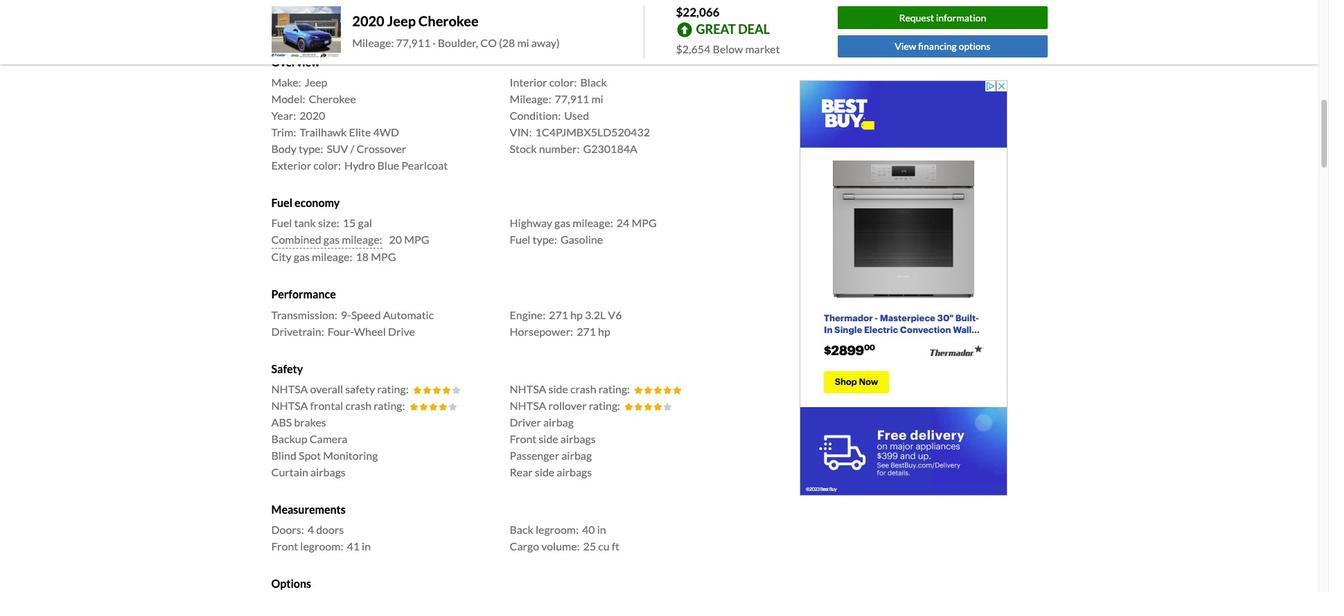 Task type: locate. For each thing, give the bounding box(es) containing it.
airbags inside 'abs brakes backup camera blind spot monitoring curtain airbags'
[[310, 466, 346, 479]]

cherokee
[[419, 13, 479, 29], [309, 92, 356, 105]]

271 up horsepower:
[[549, 308, 568, 321]]

exterior
[[271, 159, 311, 172]]

in
[[597, 523, 606, 536], [362, 540, 371, 553]]

color: left black
[[549, 76, 577, 89]]

rating: down safety
[[374, 399, 405, 412]]

1 horizontal spatial type:
[[533, 233, 557, 246]]

1 vertical spatial cherokee
[[309, 92, 356, 105]]

nhtsa
[[271, 382, 308, 396], [510, 382, 546, 396], [271, 399, 308, 412], [510, 399, 546, 412]]

1 horizontal spatial 77,911
[[555, 92, 589, 105]]

2020 jeep cherokee image
[[271, 6, 341, 58]]

0 horizontal spatial front
[[271, 540, 298, 553]]

·
[[433, 36, 436, 49]]

side
[[549, 382, 568, 396], [539, 432, 558, 445], [535, 466, 555, 479]]

rating: for nhtsa frontal crash rating:
[[374, 399, 405, 412]]

nhtsa rollover rating:
[[510, 399, 620, 412]]

0 vertical spatial mileage:
[[352, 36, 394, 49]]

mpg
[[632, 216, 657, 230], [404, 233, 429, 246], [371, 250, 396, 264]]

1 vertical spatial type:
[[533, 233, 557, 246]]

hp left 3.2l
[[571, 308, 583, 321]]

speed
[[351, 308, 381, 321]]

mi inside interior color: black mileage: 77,911 mi condition: used vin: 1c4pjmbx5ld520432 stock number: g230184a
[[591, 92, 603, 105]]

gasoline
[[313, 8, 350, 20], [561, 233, 603, 246]]

0 vertical spatial gasoline
[[313, 8, 350, 20]]

fuel
[[271, 196, 292, 209], [271, 216, 292, 230], [510, 233, 531, 246]]

jeep inside the 2020 jeep cherokee mileage: 77,911 · boulder, co (28 mi away)
[[387, 13, 416, 29]]

0 vertical spatial mpg
[[632, 216, 657, 230]]

2 horizontal spatial mpg
[[632, 216, 657, 230]]

rating: for nhtsa overall safety rating:
[[377, 382, 409, 396]]

cargo
[[510, 540, 539, 553]]

front down doors:
[[271, 540, 298, 553]]

2020 up trailhawk
[[300, 109, 325, 122]]

1 horizontal spatial color:
[[549, 76, 577, 89]]

highway gas mileage: 24 mpg fuel type: gasoline
[[510, 216, 657, 246]]

0 horizontal spatial legroom:
[[300, 540, 343, 553]]

0 horizontal spatial cherokee
[[309, 92, 356, 105]]

0 vertical spatial color:
[[549, 76, 577, 89]]

cherokee inside the 2020 jeep cherokee mileage: 77,911 · boulder, co (28 mi away)
[[419, 13, 479, 29]]

0 vertical spatial hp
[[571, 308, 583, 321]]

0 vertical spatial jeep
[[387, 13, 416, 29]]

market
[[745, 42, 780, 55]]

0 vertical spatial fuel
[[271, 196, 292, 209]]

jeep
[[387, 13, 416, 29], [305, 76, 327, 89]]

0 vertical spatial cherokee
[[419, 13, 479, 29]]

request
[[899, 12, 934, 23]]

77,911 up 'used'
[[555, 92, 589, 105]]

hp down 3.2l
[[598, 325, 610, 338]]

1 vertical spatial crash
[[345, 399, 372, 412]]

1 vertical spatial mpg
[[404, 233, 429, 246]]

view financing options button
[[838, 35, 1048, 58]]

city
[[271, 250, 292, 264]]

black
[[580, 76, 607, 89]]

rear
[[510, 466, 533, 479]]

0 horizontal spatial jeep
[[305, 76, 327, 89]]

0 vertical spatial 77,911
[[396, 36, 431, 49]]

1 horizontal spatial jeep
[[387, 13, 416, 29]]

pearlcoat
[[402, 159, 448, 172]]

0 vertical spatial mileage:
[[573, 216, 613, 230]]

cu
[[598, 540, 610, 553]]

0 horizontal spatial color:
[[313, 159, 341, 172]]

type: inside highway gas mileage: 24 mpg fuel type: gasoline
[[533, 233, 557, 246]]

color:
[[549, 76, 577, 89], [313, 159, 341, 172]]

nhtsa for nhtsa rollover rating:
[[510, 399, 546, 412]]

0 horizontal spatial in
[[362, 540, 371, 553]]

1 horizontal spatial 2020
[[352, 13, 384, 29]]

mileage: inside the 2020 jeep cherokee mileage: 77,911 · boulder, co (28 mi away)
[[352, 36, 394, 49]]

0 horizontal spatial type:
[[299, 142, 323, 155]]

rating: right "rollover"
[[589, 399, 620, 412]]

1 horizontal spatial mi
[[591, 92, 603, 105]]

1c4pjmbx5ld520432
[[535, 126, 650, 139]]

1 vertical spatial 77,911
[[555, 92, 589, 105]]

monitoring
[[323, 449, 378, 462]]

0 horizontal spatial crash
[[345, 399, 372, 412]]

0 horizontal spatial hp
[[571, 308, 583, 321]]

airbags down spot
[[310, 466, 346, 479]]

2 vertical spatial mpg
[[371, 250, 396, 264]]

fuel up combined
[[271, 216, 292, 230]]

airbags
[[561, 432, 596, 445], [310, 466, 346, 479], [557, 466, 592, 479]]

type: down highway
[[533, 233, 557, 246]]

1 vertical spatial legroom:
[[300, 540, 343, 553]]

0 horizontal spatial gas
[[294, 250, 310, 264]]

0 vertical spatial crash
[[570, 382, 596, 396]]

0 vertical spatial gas
[[554, 216, 571, 230]]

gas right highway
[[554, 216, 571, 230]]

1 vertical spatial gas
[[324, 233, 340, 246]]

1 vertical spatial mileage:
[[510, 92, 551, 105]]

mi right "(28"
[[517, 36, 529, 49]]

mileage: left ·
[[352, 36, 394, 49]]

mi
[[517, 36, 529, 49], [591, 92, 603, 105]]

crossover
[[357, 142, 406, 155]]

1 horizontal spatial gasoline
[[561, 233, 603, 246]]

1 horizontal spatial hp
[[598, 325, 610, 338]]

2020 right 2020 jeep cherokee image
[[352, 13, 384, 29]]

mi down black
[[591, 92, 603, 105]]

271 down 3.2l
[[577, 325, 596, 338]]

77,911 left ·
[[396, 36, 431, 49]]

0 vertical spatial in
[[597, 523, 606, 536]]

side down 'passenger' on the left of page
[[535, 466, 555, 479]]

legroom:
[[536, 523, 579, 536], [300, 540, 343, 553]]

0 horizontal spatial mileage:
[[352, 36, 394, 49]]

1 vertical spatial gasoline
[[561, 233, 603, 246]]

frontal
[[310, 399, 343, 412]]

1 horizontal spatial legroom:
[[536, 523, 579, 536]]

cherokee up "boulder,"
[[419, 13, 479, 29]]

size:
[[318, 216, 340, 230]]

1 vertical spatial in
[[362, 540, 371, 553]]

2 vertical spatial gas
[[294, 250, 310, 264]]

2 horizontal spatial gas
[[554, 216, 571, 230]]

crash down safety
[[345, 399, 372, 412]]

1 vertical spatial jeep
[[305, 76, 327, 89]]

3.2l
[[585, 308, 606, 321]]

0 vertical spatial side
[[549, 382, 568, 396]]

1 horizontal spatial cherokee
[[419, 13, 479, 29]]

0 vertical spatial legroom:
[[536, 523, 579, 536]]

mileage: left the '18'
[[312, 250, 352, 264]]

blind
[[271, 449, 297, 462]]

77,911
[[396, 36, 431, 49], [555, 92, 589, 105]]

performance
[[271, 288, 336, 301]]

hp
[[571, 308, 583, 321], [598, 325, 610, 338]]

0 vertical spatial front
[[510, 432, 537, 445]]

financing
[[918, 41, 957, 52]]

gas down size:
[[324, 233, 340, 246]]

horsepower:
[[510, 325, 573, 338]]

1 vertical spatial mi
[[591, 92, 603, 105]]

gas inside highway gas mileage: 24 mpg fuel type: gasoline
[[554, 216, 571, 230]]

four-
[[328, 325, 354, 338]]

1 horizontal spatial front
[[510, 432, 537, 445]]

1 horizontal spatial crash
[[570, 382, 596, 396]]

mileage: inside interior color: black mileage: 77,911 mi condition: used vin: 1c4pjmbx5ld520432 stock number: g230184a
[[510, 92, 551, 105]]

1 vertical spatial front
[[271, 540, 298, 553]]

interior color: black mileage: 77,911 mi condition: used vin: 1c4pjmbx5ld520432 stock number: g230184a
[[510, 76, 650, 155]]

color: down 'suv'
[[313, 159, 341, 172]]

request information
[[899, 12, 986, 23]]

1 vertical spatial hp
[[598, 325, 610, 338]]

make:
[[271, 76, 301, 89]]

0 horizontal spatial mi
[[517, 36, 529, 49]]

rating: right safety
[[377, 382, 409, 396]]

1 horizontal spatial mileage:
[[510, 92, 551, 105]]

0 vertical spatial 271
[[549, 308, 568, 321]]

overview
[[271, 55, 320, 69]]

measurements
[[271, 503, 346, 516]]

in right 40
[[597, 523, 606, 536]]

cherokee up trailhawk
[[309, 92, 356, 105]]

gas down combined
[[294, 250, 310, 264]]

mileage:
[[352, 36, 394, 49], [510, 92, 551, 105]]

2 vertical spatial fuel
[[510, 233, 531, 246]]

77,911 for color:
[[555, 92, 589, 105]]

driver
[[510, 416, 541, 429]]

abs
[[271, 416, 292, 429]]

1 horizontal spatial in
[[597, 523, 606, 536]]

side up 'passenger' on the left of page
[[539, 432, 558, 445]]

fuel down highway
[[510, 233, 531, 246]]

airbag
[[543, 416, 574, 429], [562, 449, 592, 462]]

mpg right 24 at the top
[[632, 216, 657, 230]]

legroom: up the volume:
[[536, 523, 579, 536]]

fuel type image
[[277, 0, 299, 17]]

1 vertical spatial fuel
[[271, 216, 292, 230]]

airbag right 'passenger' on the left of page
[[562, 449, 592, 462]]

doors:
[[271, 523, 304, 536]]

wheel
[[354, 325, 386, 338]]

crash up "rollover"
[[570, 382, 596, 396]]

mpg right "20"
[[404, 233, 429, 246]]

great deal
[[696, 21, 770, 37]]

options
[[959, 41, 991, 52]]

front inside driver airbag front side airbags passenger airbag rear side airbags
[[510, 432, 537, 445]]

fuel tank size: 15 gal combined gas mileage: 20 mpg city gas mileage: 18 mpg
[[271, 216, 429, 264]]

airbag down nhtsa rollover rating: at the bottom of the page
[[543, 416, 574, 429]]

fuel left economy on the left top
[[271, 196, 292, 209]]

0 horizontal spatial 2020
[[300, 109, 325, 122]]

0 vertical spatial type:
[[299, 142, 323, 155]]

mpg right the '18'
[[371, 250, 396, 264]]

year:
[[271, 109, 296, 122]]

2 vertical spatial side
[[535, 466, 555, 479]]

front down driver
[[510, 432, 537, 445]]

mileage: down gal
[[342, 233, 382, 246]]

1 horizontal spatial gas
[[324, 233, 340, 246]]

77,911 inside the 2020 jeep cherokee mileage: 77,911 · boulder, co (28 mi away)
[[396, 36, 431, 49]]

0 horizontal spatial 77,911
[[396, 36, 431, 49]]

legroom: down doors on the bottom left of page
[[300, 540, 343, 553]]

1 vertical spatial color:
[[313, 159, 341, 172]]

fuel inside fuel tank size: 15 gal combined gas mileage: 20 mpg city gas mileage: 18 mpg
[[271, 216, 292, 230]]

0 vertical spatial mi
[[517, 36, 529, 49]]

1 horizontal spatial 271
[[577, 325, 596, 338]]

side up nhtsa rollover rating: at the bottom of the page
[[549, 382, 568, 396]]

mileage: down interior
[[510, 92, 551, 105]]

in right 41
[[362, 540, 371, 553]]

mileage: left 24 at the top
[[573, 216, 613, 230]]

advertisement region
[[799, 80, 1007, 496]]

transmission:
[[271, 308, 337, 321]]

/
[[350, 142, 355, 155]]

rating: up nhtsa rollover rating: at the bottom of the page
[[599, 382, 630, 396]]

jeep inside make: jeep model: cherokee year: 2020 trim: trailhawk elite 4wd body type: suv / crossover exterior color: hydro blue pearlcoat
[[305, 76, 327, 89]]

mpg inside highway gas mileage: 24 mpg fuel type: gasoline
[[632, 216, 657, 230]]

77,911 inside interior color: black mileage: 77,911 mi condition: used vin: 1c4pjmbx5ld520432 stock number: g230184a
[[555, 92, 589, 105]]

mileage:
[[573, 216, 613, 230], [342, 233, 382, 246], [312, 250, 352, 264]]

1 vertical spatial 2020
[[300, 109, 325, 122]]

drive
[[388, 325, 415, 338]]

interior
[[510, 76, 547, 89]]

chevron left image
[[862, 46, 870, 62]]

18
[[356, 250, 369, 264]]

0 vertical spatial 2020
[[352, 13, 384, 29]]

type: down trailhawk
[[299, 142, 323, 155]]

2 vertical spatial mileage:
[[312, 250, 352, 264]]

mi inside the 2020 jeep cherokee mileage: 77,911 · boulder, co (28 mi away)
[[517, 36, 529, 49]]

2020 inside the 2020 jeep cherokee mileage: 77,911 · boulder, co (28 mi away)
[[352, 13, 384, 29]]



Task type: vqa. For each thing, say whether or not it's contained in the screenshot.


Task type: describe. For each thing, give the bounding box(es) containing it.
nhtsa for nhtsa frontal crash rating:
[[271, 399, 308, 412]]

automatic
[[383, 308, 434, 321]]

transmission: 9-speed automatic drivetrain: four-wheel drive
[[271, 308, 434, 338]]

blue
[[377, 159, 399, 172]]

highway
[[510, 216, 552, 230]]

model:
[[271, 92, 305, 105]]

curtain
[[271, 466, 308, 479]]

tank
[[294, 216, 316, 230]]

in inside the back legroom: 40 in cargo volume: 25 cu ft
[[597, 523, 606, 536]]

1 horizontal spatial mpg
[[404, 233, 429, 246]]

fuel for fuel economy
[[271, 196, 292, 209]]

15
[[343, 216, 356, 230]]

co
[[480, 36, 497, 49]]

fuel economy
[[271, 196, 340, 209]]

nhtsa side crash rating:
[[510, 382, 630, 396]]

$2,654 below market
[[676, 42, 780, 55]]

color: inside make: jeep model: cherokee year: 2020 trim: trailhawk elite 4wd body type: suv / crossover exterior color: hydro blue pearlcoat
[[313, 159, 341, 172]]

chevron right image
[[937, 46, 945, 62]]

20
[[389, 233, 402, 246]]

airbags down "rollover"
[[561, 432, 596, 445]]

$22,066
[[676, 5, 720, 19]]

$2,654
[[676, 42, 711, 55]]

safety
[[271, 362, 303, 375]]

mileage: for 2020
[[352, 36, 394, 49]]

used
[[564, 109, 589, 122]]

nhtsa for nhtsa side crash rating:
[[510, 382, 546, 396]]

ft
[[612, 540, 620, 553]]

1 vertical spatial airbag
[[562, 449, 592, 462]]

make: jeep model: cherokee year: 2020 trim: trailhawk elite 4wd body type: suv / crossover exterior color: hydro blue pearlcoat
[[271, 76, 448, 172]]

number:
[[539, 142, 580, 155]]

vin:
[[510, 126, 532, 139]]

below
[[713, 42, 743, 55]]

g230184a
[[583, 142, 638, 155]]

1 vertical spatial 271
[[577, 325, 596, 338]]

doors
[[316, 523, 344, 536]]

away)
[[531, 36, 560, 49]]

crash for frontal
[[345, 399, 372, 412]]

0 horizontal spatial gasoline
[[313, 8, 350, 20]]

color: inside interior color: black mileage: 77,911 mi condition: used vin: 1c4pjmbx5ld520432 stock number: g230184a
[[549, 76, 577, 89]]

options
[[271, 577, 311, 590]]

nhtsa frontal crash rating:
[[271, 399, 405, 412]]

0 vertical spatial airbag
[[543, 416, 574, 429]]

spot
[[299, 449, 321, 462]]

mileage: for interior
[[510, 92, 551, 105]]

body
[[271, 142, 297, 155]]

suv
[[327, 142, 348, 155]]

2020 inside make: jeep model: cherokee year: 2020 trim: trailhawk elite 4wd body type: suv / crossover exterior color: hydro blue pearlcoat
[[300, 109, 325, 122]]

backup
[[271, 432, 307, 445]]

view
[[895, 41, 916, 52]]

1 vertical spatial side
[[539, 432, 558, 445]]

crash for side
[[570, 382, 596, 396]]

4
[[308, 523, 314, 536]]

mileage: inside highway gas mileage: 24 mpg fuel type: gasoline
[[573, 216, 613, 230]]

request information button
[[838, 6, 1048, 29]]

jeep for model:
[[305, 76, 327, 89]]

abs brakes backup camera blind spot monitoring curtain airbags
[[271, 416, 378, 479]]

0 horizontal spatial 271
[[549, 308, 568, 321]]

elite
[[349, 126, 371, 139]]

stock
[[510, 142, 537, 155]]

fuel for fuel tank size: 15 gal combined gas mileage: 20 mpg city gas mileage: 18 mpg
[[271, 216, 292, 230]]

type: inside make: jeep model: cherokee year: 2020 trim: trailhawk elite 4wd body type: suv / crossover exterior color: hydro blue pearlcoat
[[299, 142, 323, 155]]

overall
[[310, 382, 343, 396]]

volume:
[[541, 540, 580, 553]]

25
[[583, 540, 596, 553]]

jeep for cherokee
[[387, 13, 416, 29]]

view financing options
[[895, 41, 991, 52]]

information
[[936, 12, 986, 23]]

driver airbag front side airbags passenger airbag rear side airbags
[[510, 416, 596, 479]]

trim:
[[271, 126, 296, 139]]

hydro
[[344, 159, 375, 172]]

24
[[617, 216, 630, 230]]

gal
[[358, 216, 372, 230]]

legroom: inside doors: 4 doors front legroom: 41 in
[[300, 540, 343, 553]]

drivetrain:
[[271, 325, 324, 338]]

1 vertical spatial mileage:
[[342, 233, 382, 246]]

condition:
[[510, 109, 561, 122]]

engine:
[[510, 308, 546, 321]]

rating: for nhtsa side crash rating:
[[599, 382, 630, 396]]

back legroom: 40 in cargo volume: 25 cu ft
[[510, 523, 620, 553]]

(28
[[499, 36, 515, 49]]

safety
[[345, 382, 375, 396]]

gasoline inside highway gas mileage: 24 mpg fuel type: gasoline
[[561, 233, 603, 246]]

camera
[[310, 432, 348, 445]]

airbags down 'passenger' on the left of page
[[557, 466, 592, 479]]

9-
[[341, 308, 351, 321]]

nhtsa for nhtsa overall safety rating:
[[271, 382, 308, 396]]

trailhawk
[[300, 126, 347, 139]]

77,911 for jeep
[[396, 36, 431, 49]]

4wd
[[373, 126, 399, 139]]

doors: 4 doors front legroom: 41 in
[[271, 523, 371, 553]]

boulder,
[[438, 36, 478, 49]]

v6
[[608, 308, 622, 321]]

brakes
[[294, 416, 326, 429]]

legroom: inside the back legroom: 40 in cargo volume: 25 cu ft
[[536, 523, 579, 536]]

0 horizontal spatial mpg
[[371, 250, 396, 264]]

nhtsa overall safety rating:
[[271, 382, 409, 396]]

cherokee inside make: jeep model: cherokee year: 2020 trim: trailhawk elite 4wd body type: suv / crossover exterior color: hydro blue pearlcoat
[[309, 92, 356, 105]]

in inside doors: 4 doors front legroom: 41 in
[[362, 540, 371, 553]]

back
[[510, 523, 534, 536]]

40
[[582, 523, 595, 536]]

front inside doors: 4 doors front legroom: 41 in
[[271, 540, 298, 553]]

rollover
[[549, 399, 587, 412]]

combined
[[271, 233, 321, 246]]

deal
[[738, 21, 770, 37]]

fuel inside highway gas mileage: 24 mpg fuel type: gasoline
[[510, 233, 531, 246]]

passenger
[[510, 449, 559, 462]]



